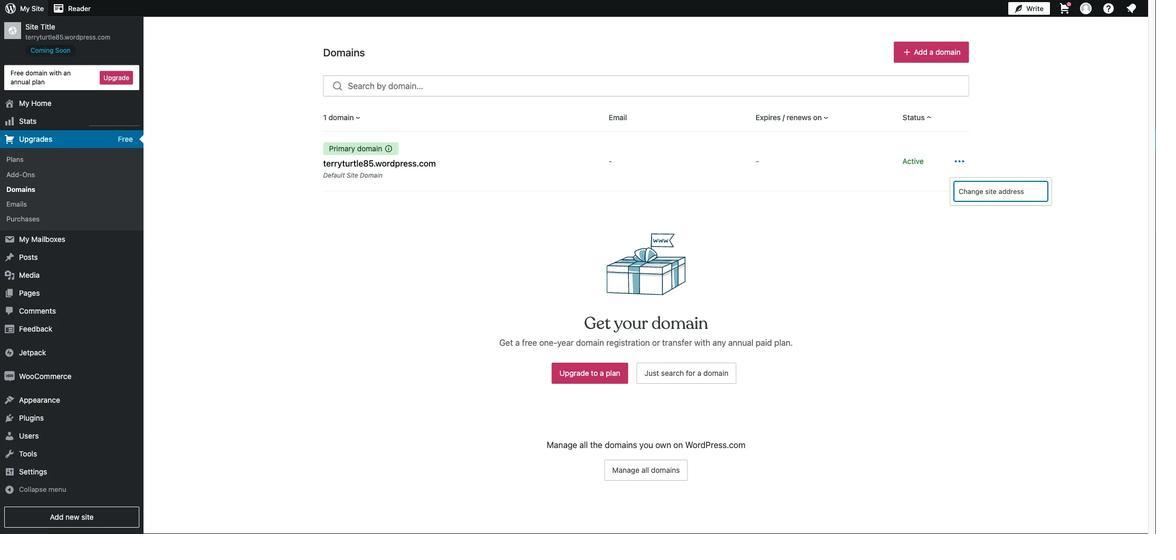 Task type: locate. For each thing, give the bounding box(es) containing it.
1 horizontal spatial all
[[642, 467, 649, 475]]

free down the highest hourly views 0 image
[[118, 135, 133, 144]]

1 vertical spatial upgrade
[[560, 369, 589, 378]]

1 horizontal spatial with
[[695, 338, 711, 348]]

tools link
[[0, 446, 144, 464]]

highest hourly views 0 image
[[89, 119, 139, 126]]

site right 'change'
[[986, 188, 997, 196]]

0 horizontal spatial with
[[49, 69, 62, 77]]

1 vertical spatial domains
[[651, 467, 680, 475]]

my site link
[[0, 0, 48, 17]]

woocommerce link
[[0, 368, 144, 386]]

my
[[20, 4, 30, 12], [19, 99, 29, 108], [19, 235, 29, 244]]

0 horizontal spatial free
[[11, 69, 24, 77]]

1 vertical spatial domains
[[6, 185, 35, 193]]

with left an
[[49, 69, 62, 77]]

0 horizontal spatial add
[[50, 513, 63, 522]]

0 vertical spatial my
[[20, 4, 30, 12]]

domain inside the add a domain "button"
[[936, 48, 961, 56]]

purchases link
[[0, 212, 144, 227]]

1 domain button
[[323, 112, 362, 123]]

upgrade inside get your domain 'main content'
[[560, 369, 589, 378]]

wordpress.com
[[686, 441, 746, 451]]

my home link
[[0, 95, 144, 113]]

all for domains
[[642, 467, 649, 475]]

0 horizontal spatial manage
[[547, 441, 578, 451]]

0 vertical spatial all
[[580, 441, 588, 451]]

site
[[32, 4, 44, 12], [25, 22, 38, 31], [347, 172, 358, 179]]

jetpack link
[[0, 344, 144, 362]]

feedback
[[19, 325, 52, 334]]

1 vertical spatial site
[[81, 513, 94, 522]]

collapse
[[19, 486, 47, 494]]

1 horizontal spatial free
[[118, 135, 133, 144]]

plan.
[[775, 338, 793, 348]]

add new site link
[[4, 507, 139, 528]]

upgrade up the highest hourly views 0 image
[[104, 74, 129, 81]]

add-
[[6, 170, 22, 178]]

manage left the
[[547, 441, 578, 451]]

0 horizontal spatial terryturtle85.wordpress.com
[[25, 33, 110, 41]]

domain
[[360, 172, 383, 179]]

domain inside 1 domain 'button'
[[329, 113, 354, 122]]

pages
[[19, 289, 40, 298]]

site up title
[[32, 4, 44, 12]]

1 horizontal spatial upgrade
[[560, 369, 589, 378]]

0 horizontal spatial site
[[81, 513, 94, 522]]

on right renews
[[814, 113, 822, 122]]

add inside the add a domain "button"
[[914, 48, 928, 56]]

img image inside jetpack link
[[4, 348, 15, 359]]

1 vertical spatial img image
[[4, 372, 15, 382]]

upgrade to a plan link
[[552, 363, 629, 384]]

year
[[558, 338, 574, 348]]

title
[[40, 22, 55, 31]]

annual plan
[[11, 78, 45, 86]]

0 horizontal spatial all
[[580, 441, 588, 451]]

expires / renews on button
[[756, 112, 831, 123]]

tools
[[19, 450, 37, 459]]

- down email button
[[609, 157, 612, 166]]

my for my site
[[20, 4, 30, 12]]

collapse menu
[[19, 486, 66, 494]]

0 vertical spatial get
[[584, 313, 611, 335]]

Search search field
[[348, 76, 969, 96]]

emails
[[6, 200, 27, 208]]

1 vertical spatial with
[[695, 338, 711, 348]]

my left the reader link
[[20, 4, 30, 12]]

1 vertical spatial site
[[25, 22, 38, 31]]

1 vertical spatial add
[[50, 513, 63, 522]]

my left 'home'
[[19, 99, 29, 108]]

upgrade for upgrade
[[104, 74, 129, 81]]

0 horizontal spatial on
[[674, 441, 683, 451]]

1 horizontal spatial add
[[914, 48, 928, 56]]

img image left woocommerce
[[4, 372, 15, 382]]

0 vertical spatial upgrade
[[104, 74, 129, 81]]

add inside add new site link
[[50, 513, 63, 522]]

1 horizontal spatial terryturtle85.wordpress.com
[[323, 159, 436, 169]]

- down expires at the top of page
[[756, 157, 760, 166]]

1 horizontal spatial -
[[756, 157, 760, 166]]

upgrade left to
[[560, 369, 589, 378]]

0 vertical spatial manage
[[547, 441, 578, 451]]

site left title
[[25, 22, 38, 31]]

site inside add new site link
[[81, 513, 94, 522]]

1 horizontal spatial domains
[[323, 46, 365, 58]]

terryturtle85.wordpress.com inside get your domain 'main content'
[[323, 159, 436, 169]]

my shopping cart image
[[1059, 2, 1072, 15]]

-
[[609, 157, 612, 166], [756, 157, 760, 166]]

domains inside get your domain 'main content'
[[323, 46, 365, 58]]

all left the
[[580, 441, 588, 451]]

just
[[645, 369, 660, 378]]

my for my mailboxes
[[19, 235, 29, 244]]

img image left jetpack at left bottom
[[4, 348, 15, 359]]

img image inside woocommerce link
[[4, 372, 15, 382]]

reader link
[[48, 0, 95, 17]]

0 vertical spatial site
[[986, 188, 997, 196]]

new
[[65, 513, 80, 522]]

manage inside manage all domains link
[[613, 467, 640, 475]]

address
[[999, 188, 1025, 196]]

manage down manage all the domains you own on wordpress.com
[[613, 467, 640, 475]]

posts
[[19, 253, 38, 262]]

all for the
[[580, 441, 588, 451]]

just search for a domain
[[645, 369, 729, 378]]

users link
[[0, 428, 144, 446]]

0 horizontal spatial get
[[500, 338, 513, 348]]

1 vertical spatial my
[[19, 99, 29, 108]]

2 vertical spatial my
[[19, 235, 29, 244]]

help image
[[1103, 2, 1116, 15]]

a inside "button"
[[930, 48, 934, 56]]

all down manage all the domains you own on wordpress.com
[[642, 467, 649, 475]]

site title terryturtle85.wordpress.com
[[25, 22, 110, 41]]

none search field inside get your domain 'main content'
[[323, 75, 970, 97]]

upgrade for upgrade to a plan
[[560, 369, 589, 378]]

a inside get your domain get a free one-year domain registration or transfer with any annual paid plan.
[[516, 338, 520, 348]]

site inside change site address button
[[986, 188, 997, 196]]

free inside the free domain with an annual plan
[[11, 69, 24, 77]]

1 horizontal spatial site
[[986, 188, 997, 196]]

free up annual plan at the left
[[11, 69, 24, 77]]

1 img image from the top
[[4, 348, 15, 359]]

0 vertical spatial with
[[49, 69, 62, 77]]

coming soon
[[31, 46, 71, 54]]

1 vertical spatial free
[[118, 135, 133, 144]]

primary domain
[[329, 144, 382, 153]]

0 vertical spatial img image
[[4, 348, 15, 359]]

soon
[[55, 46, 71, 54]]

terryturtle85.wordpress.com up soon
[[25, 33, 110, 41]]

upgrade button
[[100, 71, 133, 85]]

feedback link
[[0, 321, 144, 338]]

1 horizontal spatial get
[[584, 313, 611, 335]]

settings link
[[0, 464, 144, 482]]

img image
[[4, 348, 15, 359], [4, 372, 15, 382]]

domain actions image
[[954, 155, 966, 168]]

2 vertical spatial site
[[347, 172, 358, 179]]

1 vertical spatial terryturtle85.wordpress.com
[[323, 159, 436, 169]]

0 horizontal spatial -
[[609, 157, 612, 166]]

expires
[[756, 113, 781, 122]]

1 horizontal spatial on
[[814, 113, 822, 122]]

on right own
[[674, 441, 683, 451]]

1 horizontal spatial manage
[[613, 467, 640, 475]]

img image for jetpack
[[4, 348, 15, 359]]

site right new
[[81, 513, 94, 522]]

domains right the
[[605, 441, 638, 451]]

0 vertical spatial on
[[814, 113, 822, 122]]

to
[[591, 369, 598, 378]]

my up posts
[[19, 235, 29, 244]]

0 horizontal spatial upgrade
[[104, 74, 129, 81]]

0 vertical spatial free
[[11, 69, 24, 77]]

get left 'your'
[[584, 313, 611, 335]]

ons
[[22, 170, 35, 178]]

0 vertical spatial domains
[[605, 441, 638, 451]]

change
[[959, 188, 984, 196]]

2 img image from the top
[[4, 372, 15, 382]]

expires / renews on
[[756, 113, 822, 122]]

upgrade
[[104, 74, 129, 81], [560, 369, 589, 378]]

manage for manage all the domains you own on wordpress.com
[[547, 441, 578, 451]]

terryturtle85.wordpress.com up the domain
[[323, 159, 436, 169]]

manage all the domains you own on wordpress.com
[[547, 441, 746, 451]]

status button
[[903, 112, 934, 123]]

site right default
[[347, 172, 358, 179]]

with left any
[[695, 338, 711, 348]]

domain
[[936, 48, 961, 56], [26, 69, 47, 77], [329, 113, 354, 122], [357, 144, 382, 153], [652, 313, 709, 335], [576, 338, 605, 348], [704, 369, 729, 378]]

comments
[[19, 307, 56, 316]]

email button
[[609, 112, 627, 123]]

change site address
[[959, 188, 1025, 196]]

upgrade inside button
[[104, 74, 129, 81]]

add a domain button
[[894, 42, 970, 63]]

None search field
[[323, 75, 970, 97]]

domain inside just search for a domain link
[[704, 369, 729, 378]]

0 vertical spatial add
[[914, 48, 928, 56]]

email
[[609, 113, 627, 122]]

get your domain main content
[[0, 0, 970, 498]]

upgrade to a plan
[[560, 369, 621, 378]]

domain inside the free domain with an annual plan
[[26, 69, 47, 77]]

all
[[580, 441, 588, 451], [642, 467, 649, 475]]

1 vertical spatial manage
[[613, 467, 640, 475]]

1 vertical spatial all
[[642, 467, 649, 475]]

with
[[49, 69, 62, 77], [695, 338, 711, 348]]

menu
[[49, 486, 66, 494]]

renews
[[787, 113, 812, 122]]

domains down own
[[651, 467, 680, 475]]

0 vertical spatial domains
[[323, 46, 365, 58]]

get left free
[[500, 338, 513, 348]]



Task type: describe. For each thing, give the bounding box(es) containing it.
annual
[[729, 338, 754, 348]]

own
[[656, 441, 672, 451]]

coming
[[31, 46, 54, 54]]

appearance
[[19, 396, 60, 405]]

emails link
[[0, 197, 144, 212]]

1
[[323, 113, 327, 122]]

just search for a domain link
[[637, 363, 737, 384]]

or
[[653, 338, 660, 348]]

media link
[[0, 267, 144, 285]]

1 horizontal spatial domains
[[651, 467, 680, 475]]

0 vertical spatial terryturtle85.wordpress.com
[[25, 33, 110, 41]]

stats link
[[0, 113, 144, 130]]

any
[[713, 338, 726, 348]]

my site
[[20, 4, 44, 12]]

manage for manage all domains
[[613, 467, 640, 475]]

on inside button
[[814, 113, 822, 122]]

manage all domains link
[[605, 460, 688, 482]]

img image for woocommerce
[[4, 372, 15, 382]]

1 vertical spatial get
[[500, 338, 513, 348]]

comments link
[[0, 303, 144, 321]]

with inside get your domain get a free one-year domain registration or transfer with any annual paid plan.
[[695, 338, 711, 348]]

add new site
[[50, 513, 94, 522]]

paid
[[756, 338, 773, 348]]

plans
[[6, 156, 24, 163]]

manage your notifications image
[[1126, 2, 1138, 15]]

add-ons link
[[0, 167, 144, 182]]

for
[[686, 369, 696, 378]]

terryturtle85.wordpress.com default site domain
[[323, 159, 436, 179]]

the
[[590, 441, 603, 451]]

woocommerce
[[19, 373, 71, 381]]

my mailboxes
[[19, 235, 65, 244]]

site inside terryturtle85.wordpress.com default site domain
[[347, 172, 358, 179]]

add for add a domain
[[914, 48, 928, 56]]

plan
[[606, 369, 621, 378]]

free for free domain with an annual plan
[[11, 69, 24, 77]]

upgrades
[[19, 135, 52, 144]]

mailboxes
[[31, 235, 65, 244]]

registration
[[607, 338, 650, 348]]

you
[[640, 441, 654, 451]]

active
[[903, 157, 924, 166]]

appearance link
[[0, 392, 144, 410]]

one-
[[540, 338, 558, 348]]

1 domain
[[323, 113, 354, 122]]

an
[[63, 69, 71, 77]]

transfer
[[663, 338, 693, 348]]

pages link
[[0, 285, 144, 303]]

status
[[903, 113, 925, 122]]

0 horizontal spatial domains
[[605, 441, 638, 451]]

1 vertical spatial on
[[674, 441, 683, 451]]

posts link
[[0, 249, 144, 267]]

free
[[522, 338, 537, 348]]

my home
[[19, 99, 52, 108]]

home
[[31, 99, 52, 108]]

media
[[19, 271, 40, 280]]

settings
[[19, 468, 47, 477]]

2 - from the left
[[756, 157, 760, 166]]

primary
[[329, 144, 355, 153]]

0 vertical spatial site
[[32, 4, 44, 12]]

jetpack
[[19, 349, 46, 357]]

site inside site title terryturtle85.wordpress.com
[[25, 22, 38, 31]]

my mailboxes link
[[0, 231, 144, 249]]

users
[[19, 432, 39, 441]]

free for free
[[118, 135, 133, 144]]

reader
[[68, 4, 91, 12]]

with inside the free domain with an annual plan
[[49, 69, 62, 77]]

stats
[[19, 117, 37, 126]]

0 horizontal spatial domains
[[6, 185, 35, 193]]

get your domain get a free one-year domain registration or transfer with any annual paid plan.
[[500, 313, 793, 348]]

/
[[783, 113, 785, 122]]

search
[[661, 369, 684, 378]]

default
[[323, 172, 345, 179]]

plugins
[[19, 414, 44, 423]]

your
[[614, 313, 648, 335]]

manage all domains
[[613, 467, 680, 475]]

purchases
[[6, 215, 40, 223]]

1 - from the left
[[609, 157, 612, 166]]

my profile image
[[1081, 3, 1092, 14]]

add a domain
[[914, 48, 961, 56]]

free domain with an annual plan
[[11, 69, 71, 86]]

plugins link
[[0, 410, 144, 428]]

my for my home
[[19, 99, 29, 108]]

domains link
[[0, 182, 144, 197]]

add-ons
[[6, 170, 35, 178]]

change site address button
[[955, 182, 1048, 201]]

add for add new site
[[50, 513, 63, 522]]

plans link
[[0, 152, 144, 167]]

write link
[[1009, 0, 1051, 17]]



Task type: vqa. For each thing, say whether or not it's contained in the screenshot.
option
no



